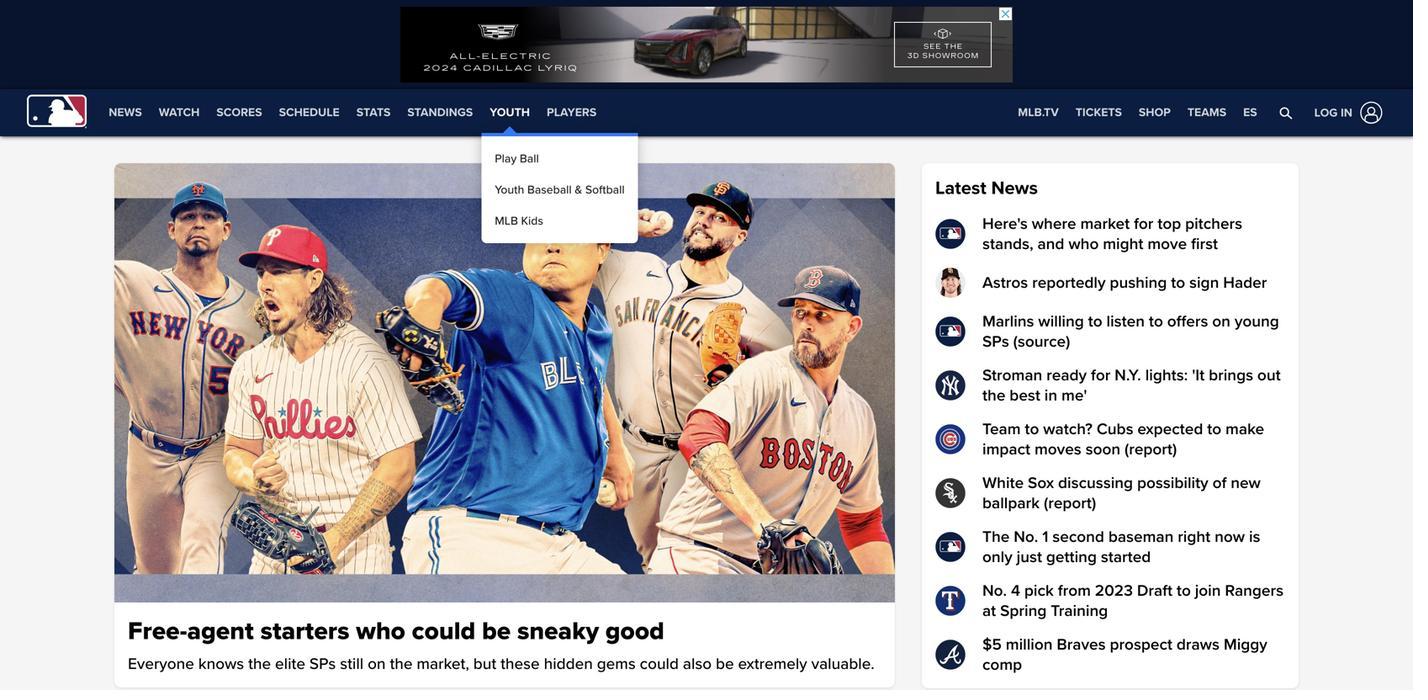 Task type: locate. For each thing, give the bounding box(es) containing it.
1 vertical spatial for
[[1092, 366, 1111, 385]]

no. inside no. 4 pick from 2023 draft to join rangers at spring training
[[983, 581, 1008, 600]]

softball
[[586, 183, 625, 197]]

0 horizontal spatial (report)
[[1044, 494, 1097, 513]]

0 horizontal spatial for
[[1092, 366, 1111, 385]]

1 horizontal spatial on
[[1213, 312, 1231, 331]]

good
[[606, 616, 665, 647]]

log
[[1315, 106, 1338, 120]]

gems
[[597, 654, 636, 674]]

0 horizontal spatial in
[[1045, 386, 1058, 405]]

rangers
[[1226, 581, 1284, 600]]

to right the team
[[1025, 420, 1040, 439]]

log in button
[[1305, 98, 1387, 128]]

1 vertical spatial news
[[992, 177, 1039, 199]]

mlb image inside here's where market for top pitchers stands, and who might move first link
[[936, 219, 966, 249]]

be up but
[[482, 616, 511, 647]]

0 horizontal spatial sps
[[310, 654, 336, 674]]

mlb image inside the marlins willing to listen to offers on young sps (source) link
[[936, 316, 966, 347]]

for
[[1135, 214, 1154, 234], [1092, 366, 1111, 385]]

could
[[412, 616, 476, 647], [640, 654, 679, 674]]

the left elite
[[248, 654, 271, 674]]

0 vertical spatial for
[[1135, 214, 1154, 234]]

extremely
[[739, 654, 808, 674]]

1 horizontal spatial the
[[390, 654, 413, 674]]

could up market,
[[412, 616, 476, 647]]

of
[[1213, 473, 1227, 493]]

log in
[[1315, 106, 1353, 120]]

youth baseball & softball link
[[488, 174, 632, 205]]

no. up "at"
[[983, 581, 1008, 600]]

1 vertical spatial sps
[[310, 654, 336, 674]]

0 horizontal spatial news
[[109, 105, 142, 120]]

news up 'here's'
[[992, 177, 1039, 199]]

1 vertical spatial could
[[640, 654, 679, 674]]

free-agent starters who could be sneaky good link
[[128, 616, 882, 647]]

the down stroman
[[983, 386, 1006, 405]]

getting
[[1047, 547, 1097, 567]]

agent
[[187, 616, 254, 647]]

willing
[[1039, 312, 1085, 331]]

best
[[1010, 386, 1041, 405]]

1 vertical spatial who
[[356, 616, 406, 647]]

for left "n.y."
[[1092, 366, 1111, 385]]

0 horizontal spatial could
[[412, 616, 476, 647]]

now
[[1215, 527, 1246, 547]]

tickets
[[1076, 105, 1123, 120]]

million
[[1006, 635, 1053, 654]]

news
[[109, 105, 142, 120], [992, 177, 1039, 199]]

the
[[983, 527, 1010, 547]]

1 mlb image from the top
[[936, 219, 966, 249]]

0 vertical spatial on
[[1213, 312, 1231, 331]]

1 vertical spatial youth
[[495, 183, 525, 197]]

0 vertical spatial who
[[1069, 234, 1099, 254]]

be right also
[[716, 654, 734, 674]]

mlb image
[[936, 219, 966, 249], [936, 316, 966, 347]]

(report) down "discussing"
[[1044, 494, 1097, 513]]

(report)
[[1125, 440, 1178, 459], [1044, 494, 1097, 513]]

mlb image down j. hader icon on the top
[[936, 316, 966, 347]]

cubs
[[1097, 420, 1134, 439]]

mlb kids link
[[488, 205, 632, 236]]

who down market on the top right of page
[[1069, 234, 1099, 254]]

1 horizontal spatial could
[[640, 654, 679, 674]]

youth up mlb
[[495, 183, 525, 197]]

the left market,
[[390, 654, 413, 674]]

in left me'
[[1045, 386, 1058, 405]]

mlb image down latest
[[936, 219, 966, 249]]

teams link
[[1180, 89, 1236, 136]]

sps inside free-agent starters who could be sneaky good everyone knows the elite sps still on the market, but these hidden gems could also be extremely valuable.
[[310, 654, 336, 674]]

1 horizontal spatial no.
[[1014, 527, 1039, 547]]

from
[[1059, 581, 1092, 600]]

discussing
[[1059, 473, 1134, 493]]

major league baseball image
[[27, 95, 87, 128]]

stroman
[[983, 366, 1043, 385]]

0 horizontal spatial be
[[482, 616, 511, 647]]

1 horizontal spatial in
[[1342, 106, 1353, 120]]

standings
[[408, 105, 473, 120]]

1 vertical spatial be
[[716, 654, 734, 674]]

0 vertical spatial youth
[[490, 105, 530, 120]]

knows
[[198, 654, 244, 674]]

sneaky
[[517, 616, 599, 647]]

first
[[1192, 234, 1219, 254]]

$5
[[983, 635, 1002, 654]]

pick
[[1025, 581, 1054, 600]]

youth up play
[[490, 105, 530, 120]]

no. left 1
[[1014, 527, 1039, 547]]

advertisement element
[[401, 7, 1013, 82]]

0 vertical spatial news
[[109, 105, 142, 120]]

is
[[1250, 527, 1261, 547]]

1 vertical spatial in
[[1045, 386, 1058, 405]]

2 mlb image from the top
[[936, 316, 966, 347]]

1 vertical spatial (report)
[[1044, 494, 1097, 513]]

$5 million braves prospect draws miggy comp link
[[936, 635, 1286, 675]]

sps down marlins
[[983, 332, 1010, 351]]

move
[[1148, 234, 1188, 254]]

1 vertical spatial mlb image
[[936, 316, 966, 347]]

tertiary navigation element
[[1010, 89, 1266, 136]]

starters
[[260, 616, 350, 647]]

1 horizontal spatial news
[[992, 177, 1039, 199]]

here's where market for top pitchers stands, and who might move first link
[[936, 214, 1286, 254]]

schedule
[[279, 105, 340, 120]]

&
[[575, 183, 583, 197]]

on right still
[[368, 654, 386, 674]]

j. hader image
[[936, 268, 966, 298]]

0 vertical spatial no.
[[1014, 527, 1039, 547]]

youth for youth baseball & softball
[[495, 183, 525, 197]]

es
[[1244, 105, 1258, 120]]

0 horizontal spatial no.
[[983, 581, 1008, 600]]

1 horizontal spatial (report)
[[1125, 440, 1178, 459]]

on
[[1213, 312, 1231, 331], [368, 654, 386, 674]]

valuable.
[[812, 654, 875, 674]]

for inside stroman ready for n.y. lights: 'it brings out the best in me'
[[1092, 366, 1111, 385]]

tickets link
[[1068, 89, 1131, 136]]

to left make
[[1208, 420, 1222, 439]]

impact
[[983, 440, 1031, 459]]

es link
[[1236, 89, 1266, 136]]

2 horizontal spatial the
[[983, 386, 1006, 405]]

youth
[[490, 105, 530, 120], [495, 183, 525, 197]]

for left the top
[[1135, 214, 1154, 234]]

stroman ready for n.y. lights: 'it brings out the best in me' link
[[936, 365, 1286, 406]]

sps left still
[[310, 654, 336, 674]]

mlb image for here's
[[936, 219, 966, 249]]

0 vertical spatial (report)
[[1125, 440, 1178, 459]]

0 horizontal spatial who
[[356, 616, 406, 647]]

1 horizontal spatial sps
[[983, 332, 1010, 351]]

hader
[[1224, 273, 1268, 292]]

who inside here's where market for top pitchers stands, and who might move first
[[1069, 234, 1099, 254]]

0 vertical spatial mlb image
[[936, 219, 966, 249]]

to left join on the right bottom
[[1177, 581, 1192, 600]]

to inside no. 4 pick from 2023 draft to join rangers at spring training
[[1177, 581, 1192, 600]]

draft
[[1138, 581, 1173, 600]]

who up still
[[356, 616, 406, 647]]

shop link
[[1131, 89, 1180, 136]]

on right offers
[[1213, 312, 1231, 331]]

kids
[[521, 214, 544, 228]]

1 vertical spatial on
[[368, 654, 386, 674]]

on inside free-agent starters who could be sneaky good everyone knows the elite sps still on the market, but these hidden gems could also be extremely valuable.
[[368, 654, 386, 674]]

teams
[[1188, 105, 1227, 120]]

youth for youth
[[490, 105, 530, 120]]

in inside popup button
[[1342, 106, 1353, 120]]

for inside here's where market for top pitchers stands, and who might move first
[[1135, 214, 1154, 234]]

possibility
[[1138, 473, 1209, 493]]

mlb.tv link
[[1010, 89, 1068, 136]]

1 vertical spatial no.
[[983, 581, 1008, 600]]

still
[[340, 654, 364, 674]]

who
[[1069, 234, 1099, 254], [356, 616, 406, 647]]

sign
[[1190, 273, 1220, 292]]

(report) inside team to watch? cubs expected to make impact moves soon (report)
[[1125, 440, 1178, 459]]

stats link
[[348, 89, 399, 136]]

in right 'log'
[[1342, 106, 1353, 120]]

0 horizontal spatial on
[[368, 654, 386, 674]]

top navigation element
[[0, 89, 1414, 243]]

0 vertical spatial sps
[[983, 332, 1010, 351]]

hidden
[[544, 654, 593, 674]]

news left watch
[[109, 105, 142, 120]]

sps
[[983, 332, 1010, 351], [310, 654, 336, 674]]

free-agent starters who could be sneaky good everyone knows the elite sps still on the market, but these hidden gems could also be extremely valuable.
[[128, 616, 875, 674]]

these
[[501, 654, 540, 674]]

mlb image for marlins
[[936, 316, 966, 347]]

ballpark
[[983, 494, 1040, 513]]

marlins willing to listen to offers on young sps (source)
[[983, 312, 1280, 351]]

watch link
[[150, 89, 208, 136]]

yankees image
[[936, 370, 966, 401]]

could left also
[[640, 654, 679, 674]]

lights:
[[1146, 366, 1189, 385]]

1 horizontal spatial who
[[1069, 234, 1099, 254]]

(report) down the expected
[[1125, 440, 1178, 459]]

on inside marlins willing to listen to offers on young sps (source)
[[1213, 312, 1231, 331]]

0 vertical spatial in
[[1342, 106, 1353, 120]]

to left 'sign'
[[1172, 273, 1186, 292]]

draws
[[1177, 635, 1220, 654]]

1 horizontal spatial for
[[1135, 214, 1154, 234]]

to
[[1172, 273, 1186, 292], [1089, 312, 1103, 331], [1150, 312, 1164, 331], [1025, 420, 1040, 439], [1208, 420, 1222, 439], [1177, 581, 1192, 600]]

(source)
[[1014, 332, 1071, 351]]

started
[[1102, 547, 1152, 567]]

be
[[482, 616, 511, 647], [716, 654, 734, 674]]



Task type: vqa. For each thing, say whether or not it's contained in the screenshot.
MLB image associated with only
yes



Task type: describe. For each thing, give the bounding box(es) containing it.
and
[[1038, 234, 1065, 254]]

training
[[1051, 601, 1109, 621]]

'it
[[1193, 366, 1205, 385]]

here's
[[983, 214, 1028, 234]]

top
[[1158, 214, 1182, 234]]

(report) inside white sox discussing possibility of new ballpark (report)
[[1044, 494, 1097, 513]]

team to watch? cubs expected to make impact moves soon (report)
[[983, 420, 1265, 459]]

to right listen
[[1150, 312, 1164, 331]]

market,
[[417, 654, 470, 674]]

youth link
[[482, 89, 539, 136]]

play ball
[[495, 151, 539, 166]]

mlb image
[[936, 532, 966, 562]]

rangers image
[[936, 586, 966, 616]]

team
[[983, 420, 1021, 439]]

pitchers
[[1186, 214, 1243, 234]]

play
[[495, 151, 517, 166]]

young
[[1235, 312, 1280, 331]]

ball
[[520, 151, 539, 166]]

astros reportedly pushing to sign hader link
[[936, 268, 1286, 298]]

brings
[[1210, 366, 1254, 385]]

2023
[[1096, 581, 1134, 600]]

listen
[[1107, 312, 1145, 331]]

free-agent starters who could be sneaky good image
[[114, 163, 895, 603]]

white sox discussing possibility of new ballpark (report)
[[983, 473, 1261, 513]]

0 vertical spatial could
[[412, 616, 476, 647]]

the no. 1 second baseman right now is only just getting started
[[983, 527, 1261, 567]]

1
[[1043, 527, 1049, 547]]

0 horizontal spatial the
[[248, 654, 271, 674]]

make
[[1226, 420, 1265, 439]]

braves image
[[936, 640, 966, 670]]

offers
[[1168, 312, 1209, 331]]

astros
[[983, 273, 1029, 292]]

standings link
[[399, 89, 482, 136]]

here's where market for top pitchers stands, and who might move first
[[983, 214, 1243, 254]]

to left listen
[[1089, 312, 1103, 331]]

news inside the "secondary navigation" element
[[109, 105, 142, 120]]

prospect
[[1110, 635, 1173, 654]]

the inside stroman ready for n.y. lights: 'it brings out the best in me'
[[983, 386, 1006, 405]]

marlins
[[983, 312, 1035, 331]]

latest news
[[936, 177, 1039, 199]]

stats
[[357, 105, 391, 120]]

second
[[1053, 527, 1105, 547]]

at
[[983, 601, 997, 621]]

players link
[[539, 89, 605, 136]]

market
[[1081, 214, 1130, 234]]

just
[[1017, 547, 1043, 567]]

reportedly
[[1033, 273, 1106, 292]]

sox
[[1028, 473, 1055, 493]]

mlb kids
[[495, 214, 544, 228]]

team to watch? cubs expected to make impact moves soon (report) link
[[936, 419, 1286, 460]]

1 horizontal spatial be
[[716, 654, 734, 674]]

where
[[1032, 214, 1077, 234]]

mlb.tv
[[1019, 105, 1059, 120]]

to inside astros reportedly pushing to sign hader link
[[1172, 273, 1186, 292]]

cubs image
[[936, 424, 966, 454]]

no. 4 pick from 2023 draft to join rangers at spring training
[[983, 581, 1284, 621]]

the no. 1 second baseman right now is only just getting started link
[[936, 527, 1286, 567]]

comp
[[983, 655, 1023, 675]]

0 vertical spatial be
[[482, 616, 511, 647]]

soon
[[1086, 440, 1121, 459]]

miggy
[[1224, 635, 1268, 654]]

no. 4 pick from 2023 draft to join rangers at spring training link
[[936, 581, 1286, 621]]

mlb
[[495, 214, 518, 228]]

only
[[983, 547, 1013, 567]]

white
[[983, 473, 1024, 493]]

stroman ready for n.y. lights: 'it brings out the best in me'
[[983, 366, 1281, 405]]

search image
[[1280, 106, 1294, 120]]

ready
[[1047, 366, 1087, 385]]

out
[[1258, 366, 1281, 385]]

everyone
[[128, 654, 194, 674]]

who inside free-agent starters who could be sneaky good everyone knows the elite sps still on the market, but these hidden gems could also be extremely valuable.
[[356, 616, 406, 647]]

news link
[[100, 89, 150, 136]]

sps inside marlins willing to listen to offers on young sps (source)
[[983, 332, 1010, 351]]

marlins willing to listen to offers on young sps (source) link
[[936, 311, 1286, 352]]

no. inside the no. 1 second baseman right now is only just getting started
[[1014, 527, 1039, 547]]

$5 million braves prospect draws miggy comp
[[983, 635, 1268, 675]]

in inside stroman ready for n.y. lights: 'it brings out the best in me'
[[1045, 386, 1058, 405]]

right
[[1178, 527, 1211, 547]]

also
[[683, 654, 712, 674]]

schedule link
[[271, 89, 348, 136]]

free-
[[128, 616, 187, 647]]

stands,
[[983, 234, 1034, 254]]

play ball link
[[488, 143, 632, 174]]

shop
[[1139, 105, 1171, 120]]

watch
[[159, 105, 200, 120]]

secondary navigation element
[[100, 89, 638, 243]]

white sox discussing possibility of new ballpark (report) link
[[936, 473, 1286, 513]]

white sox image
[[936, 478, 966, 508]]

astros reportedly pushing to sign hader
[[983, 273, 1268, 292]]

elite
[[275, 654, 305, 674]]

scores
[[217, 105, 262, 120]]



